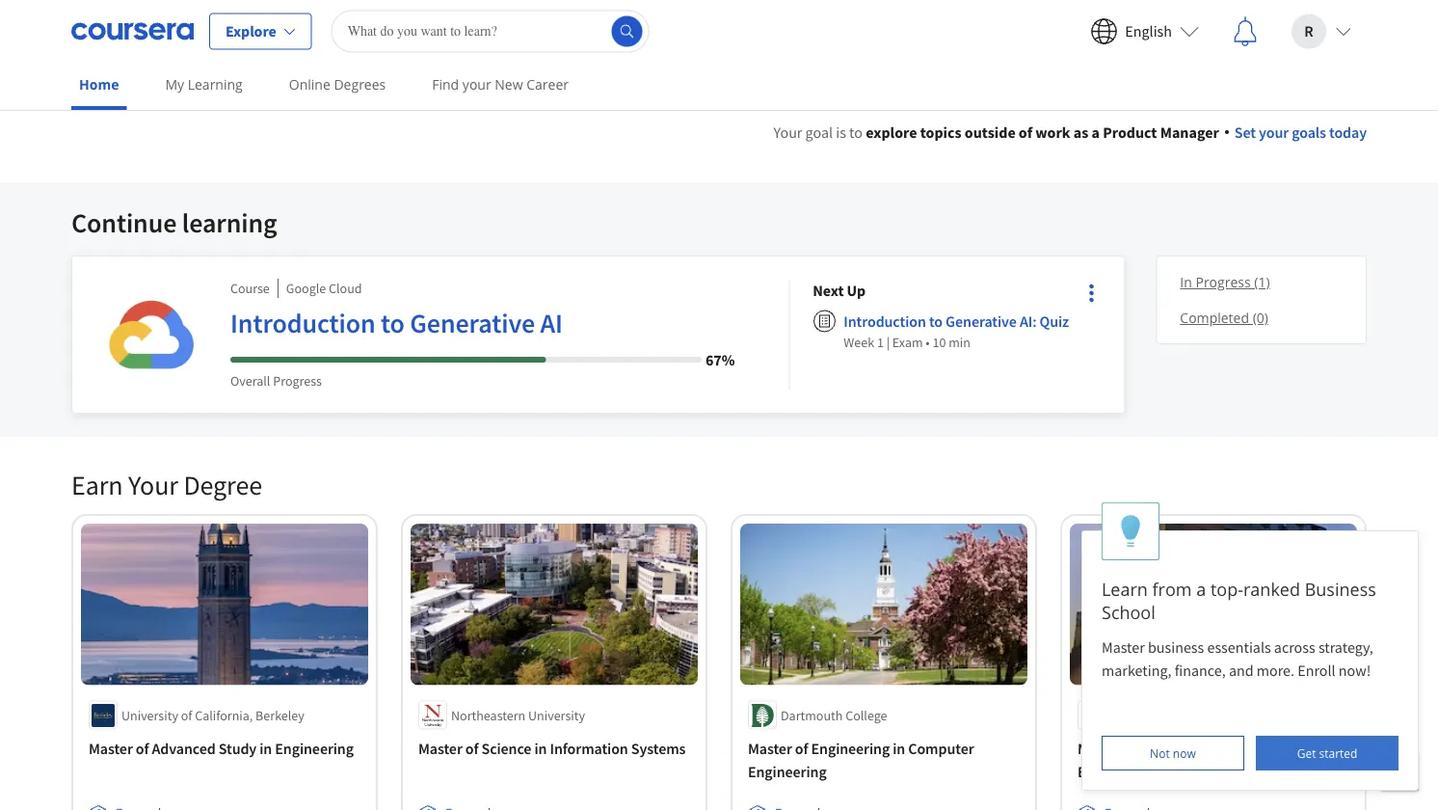 Task type: locate. For each thing, give the bounding box(es) containing it.
earn
[[71, 468, 123, 502]]

earn your degree
[[71, 468, 262, 502]]

1 horizontal spatial progress
[[1196, 273, 1251, 291]]

your right earn
[[128, 468, 178, 502]]

a right 'as'
[[1092, 122, 1100, 142]]

a left the top-
[[1197, 577, 1207, 601]]

of down dartmouth
[[795, 739, 809, 759]]

master for master of science in information systems
[[419, 739, 463, 759]]

university up advanced
[[122, 707, 178, 724]]

1 horizontal spatial introduction
[[844, 311, 927, 331]]

of
[[1019, 122, 1033, 142], [181, 707, 192, 724], [136, 739, 149, 759], [466, 739, 479, 759], [795, 739, 809, 759], [1125, 739, 1138, 759]]

2 science from the left
[[1141, 739, 1191, 759]]

across
[[1275, 637, 1316, 657]]

1 horizontal spatial university
[[528, 707, 585, 724]]

outside
[[965, 122, 1016, 142]]

main content containing continue learning
[[0, 97, 1439, 810]]

0 horizontal spatial your
[[463, 75, 491, 94]]

introduction inside introduction to generative ai: quiz week 1 | exam • 10 min
[[844, 311, 927, 331]]

engineering down berkeley
[[275, 739, 354, 759]]

introduction down google
[[230, 306, 376, 340]]

0 horizontal spatial progress
[[273, 372, 322, 390]]

generative
[[410, 306, 535, 340], [946, 311, 1017, 331]]

science for software
[[1141, 739, 1191, 759]]

explore button
[[209, 13, 312, 50]]

of up advanced
[[181, 707, 192, 724]]

of for master of science in software engineering
[[1125, 739, 1138, 759]]

progress right overall at the top
[[273, 372, 322, 390]]

started
[[1320, 745, 1358, 761]]

explore
[[866, 122, 918, 142]]

next up
[[813, 281, 866, 300]]

your right find
[[463, 75, 491, 94]]

alice element
[[1082, 502, 1420, 791]]

of left advanced
[[136, 739, 149, 759]]

today
[[1330, 122, 1367, 142]]

up
[[847, 281, 866, 300]]

as
[[1074, 122, 1089, 142]]

1 vertical spatial progress
[[273, 372, 322, 390]]

in progress (1)
[[1181, 273, 1271, 291]]

introduction up '|'
[[844, 311, 927, 331]]

northeastern university
[[451, 707, 585, 724]]

of inside master of science in software engineering
[[1125, 739, 1138, 759]]

engineering down not
[[1078, 762, 1157, 782]]

None search field
[[331, 10, 650, 53]]

next
[[813, 281, 844, 300]]

0 horizontal spatial science
[[482, 739, 532, 759]]

degree
[[184, 468, 262, 502]]

master up marketing,
[[1102, 637, 1145, 657]]

week
[[844, 334, 875, 351]]

1 science from the left
[[482, 739, 532, 759]]

10
[[933, 334, 946, 351]]

master
[[1102, 637, 1145, 657], [89, 739, 133, 759], [419, 739, 463, 759], [748, 739, 792, 759], [1078, 739, 1122, 759]]

online degrees
[[289, 75, 386, 94]]

ai:
[[1020, 311, 1037, 331]]

0 horizontal spatial your
[[128, 468, 178, 502]]

in for master of science in information systems
[[535, 739, 547, 759]]

engineering for master of engineering in computer engineering
[[748, 762, 827, 782]]

main content
[[0, 97, 1439, 810]]

college
[[846, 707, 888, 724]]

0 horizontal spatial introduction
[[230, 306, 376, 340]]

master inside master of science in software engineering
[[1078, 739, 1122, 759]]

completed
[[1181, 309, 1250, 327]]

to inside introduction to generative ai: quiz week 1 | exam • 10 min
[[930, 311, 943, 331]]

introduction to generative ai: quiz week 1 | exam • 10 min
[[844, 311, 1070, 351]]

of down northeastern in the left of the page
[[466, 739, 479, 759]]

min
[[949, 334, 971, 351]]

0 vertical spatial your
[[774, 122, 803, 142]]

(0)
[[1253, 309, 1269, 327]]

your inside set your goals today dropdown button
[[1259, 122, 1289, 142]]

advanced
[[152, 739, 216, 759]]

to for introduction to generative ai
[[381, 306, 405, 340]]

university of california, berkeley
[[122, 707, 305, 724]]

engineering inside master of science in software engineering
[[1078, 762, 1157, 782]]

course
[[230, 280, 270, 297]]

1 horizontal spatial to
[[850, 122, 863, 142]]

master of science in information systems
[[419, 739, 686, 759]]

master inside master business essentials across strategy, marketing, finance, and more. enroll now!
[[1102, 637, 1145, 657]]

2 horizontal spatial to
[[930, 311, 943, 331]]

generative up min
[[946, 311, 1017, 331]]

science for information
[[482, 739, 532, 759]]

master of science in information systems link
[[419, 737, 690, 761]]

online
[[289, 75, 331, 94]]

progress for overall
[[273, 372, 322, 390]]

introduction to generative ai image
[[95, 279, 207, 391]]

and
[[1229, 661, 1254, 680]]

master left not
[[1078, 739, 1122, 759]]

master for master of engineering in computer engineering
[[748, 739, 792, 759]]

your right set
[[1259, 122, 1289, 142]]

quiz
[[1040, 311, 1070, 331]]

1 horizontal spatial science
[[1141, 739, 1191, 759]]

(1)
[[1255, 273, 1271, 291]]

1 vertical spatial your
[[1259, 122, 1289, 142]]

learn
[[1102, 577, 1148, 601]]

top-
[[1211, 577, 1244, 601]]

home link
[[71, 63, 127, 110]]

0 vertical spatial progress
[[1196, 273, 1251, 291]]

not now button
[[1102, 736, 1245, 771]]

of left not
[[1125, 739, 1138, 759]]

in inside master of science in software engineering
[[1194, 739, 1207, 759]]

engineering down dartmouth
[[748, 762, 827, 782]]

set
[[1235, 122, 1257, 142]]

engineering for master of advanced study in engineering
[[275, 739, 354, 759]]

introduction to generative ai link
[[230, 306, 735, 348]]

1 horizontal spatial generative
[[946, 311, 1017, 331]]

your
[[463, 75, 491, 94], [1259, 122, 1289, 142]]

1 horizontal spatial a
[[1197, 577, 1207, 601]]

your inside find your new career link
[[463, 75, 491, 94]]

my learning link
[[158, 63, 250, 106]]

help center image
[[1389, 760, 1412, 783]]

in
[[1181, 273, 1193, 291]]

university up master of science in information systems link
[[528, 707, 585, 724]]

introduction
[[230, 306, 376, 340], [844, 311, 927, 331]]

completed (0)
[[1181, 309, 1269, 327]]

of left work
[[1019, 122, 1033, 142]]

to
[[850, 122, 863, 142], [381, 306, 405, 340], [930, 311, 943, 331]]

get started
[[1298, 745, 1358, 761]]

science
[[482, 739, 532, 759], [1141, 739, 1191, 759]]

1 vertical spatial a
[[1197, 577, 1207, 601]]

learning
[[188, 75, 243, 94]]

0 vertical spatial a
[[1092, 122, 1100, 142]]

progress up completed (0)
[[1196, 273, 1251, 291]]

science inside master of science in software engineering
[[1141, 739, 1191, 759]]

generative for ai
[[410, 306, 535, 340]]

generative inside introduction to generative ai: quiz week 1 | exam • 10 min
[[946, 311, 1017, 331]]

learning
[[182, 206, 277, 240]]

master down northeastern in the left of the page
[[419, 739, 463, 759]]

2 university from the left
[[528, 707, 585, 724]]

your left the goal
[[774, 122, 803, 142]]

0 horizontal spatial to
[[381, 306, 405, 340]]

master inside master of engineering in computer engineering
[[748, 739, 792, 759]]

0 horizontal spatial generative
[[410, 306, 535, 340]]

master of advanced study in engineering link
[[89, 737, 361, 761]]

r
[[1305, 22, 1314, 41]]

strategy,
[[1319, 637, 1374, 657]]

school
[[1102, 600, 1156, 624]]

dartmouth college
[[781, 707, 888, 724]]

0 horizontal spatial university
[[122, 707, 178, 724]]

get
[[1298, 745, 1317, 761]]

ai
[[541, 306, 563, 340]]

earn your degree collection element
[[60, 437, 1379, 810]]

a inside learn from a top-ranked business school
[[1197, 577, 1207, 601]]

master down dartmouth
[[748, 739, 792, 759]]

overall progress
[[230, 372, 322, 390]]

in inside master of engineering in computer engineering
[[893, 739, 906, 759]]

master left advanced
[[89, 739, 133, 759]]

0 horizontal spatial a
[[1092, 122, 1100, 142]]

2 in from the left
[[535, 739, 547, 759]]

topics
[[921, 122, 962, 142]]

1
[[877, 334, 884, 351]]

0 vertical spatial your
[[463, 75, 491, 94]]

computer
[[909, 739, 974, 759]]

university
[[122, 707, 178, 724], [528, 707, 585, 724]]

4 in from the left
[[1194, 739, 1207, 759]]

generative left ai at the left
[[410, 306, 535, 340]]

not
[[1151, 745, 1170, 761]]

1 horizontal spatial your
[[1259, 122, 1289, 142]]

of inside master of engineering in computer engineering
[[795, 739, 809, 759]]

of for master of advanced study in engineering
[[136, 739, 149, 759]]

learn from a top-ranked business school
[[1102, 577, 1377, 624]]

google cloud
[[286, 280, 362, 297]]

finance,
[[1175, 661, 1226, 680]]

science inside master of science in information systems link
[[482, 739, 532, 759]]

master business essentials across strategy, marketing, finance, and more. enroll now!
[[1102, 637, 1377, 680]]

3 in from the left
[[893, 739, 906, 759]]



Task type: vqa. For each thing, say whether or not it's contained in the screenshot.
photo
no



Task type: describe. For each thing, give the bounding box(es) containing it.
cloud
[[329, 280, 362, 297]]

degrees
[[334, 75, 386, 94]]

in for master of science in software engineering
[[1194, 739, 1207, 759]]

in for master of engineering in computer engineering
[[893, 739, 906, 759]]

your for find
[[463, 75, 491, 94]]

continue
[[71, 206, 177, 240]]

1 vertical spatial your
[[128, 468, 178, 502]]

systems
[[631, 739, 686, 759]]

exam
[[893, 334, 923, 351]]

berkeley
[[256, 707, 305, 724]]

google
[[286, 280, 326, 297]]

goal
[[806, 122, 833, 142]]

overall
[[230, 372, 270, 390]]

master of science in software engineering
[[1078, 739, 1269, 782]]

product
[[1103, 122, 1158, 142]]

marketing,
[[1102, 661, 1172, 680]]

•
[[926, 334, 930, 351]]

1 horizontal spatial your
[[774, 122, 803, 142]]

business
[[1305, 577, 1377, 601]]

line chart image
[[1084, 230, 1107, 254]]

more option for introduction to generative ai image
[[1078, 280, 1105, 307]]

continue learning
[[71, 206, 277, 240]]

coursera image
[[71, 16, 194, 47]]

home
[[79, 75, 119, 94]]

progress for in
[[1196, 273, 1251, 291]]

ranked
[[1244, 577, 1301, 601]]

master of science in software engineering link
[[1078, 737, 1350, 784]]

of for master of science in information systems
[[466, 739, 479, 759]]

english button
[[1076, 0, 1215, 62]]

find your new career link
[[425, 63, 577, 106]]

enroll
[[1298, 661, 1336, 680]]

now!
[[1339, 661, 1372, 680]]

r button
[[1277, 0, 1367, 62]]

study
[[219, 739, 257, 759]]

your goal is to explore topics outside of work as a product manager
[[774, 122, 1220, 142]]

business
[[1148, 637, 1205, 657]]

your for set
[[1259, 122, 1289, 142]]

introduction for introduction to generative ai
[[230, 306, 376, 340]]

set your goals today button
[[1226, 121, 1367, 144]]

completed (0) link
[[1173, 300, 1351, 336]]

english
[[1126, 22, 1173, 41]]

to for introduction to generative ai: quiz week 1 | exam • 10 min
[[930, 311, 943, 331]]

set your goals today
[[1235, 122, 1367, 142]]

online degrees link
[[281, 63, 394, 106]]

more.
[[1257, 661, 1295, 680]]

master for master business essentials across strategy, marketing, finance, and more. enroll now!
[[1102, 637, 1145, 657]]

my
[[165, 75, 184, 94]]

1 university from the left
[[122, 707, 178, 724]]

explore
[[226, 22, 276, 41]]

1 in from the left
[[260, 739, 272, 759]]

career
[[527, 75, 569, 94]]

engineering down college on the right bottom of the page
[[812, 739, 890, 759]]

engineering for master of science in software engineering
[[1078, 762, 1157, 782]]

smile image
[[1084, 300, 1107, 323]]

dartmouth
[[781, 707, 843, 724]]

in progress (1) link
[[1173, 264, 1351, 300]]

master of advanced study in engineering
[[89, 739, 354, 759]]

introduction to generative ai
[[230, 306, 563, 340]]

goals
[[1292, 122, 1327, 142]]

repeat image
[[1084, 265, 1107, 288]]

of for master of engineering in computer engineering
[[795, 739, 809, 759]]

of for university of california, berkeley
[[181, 707, 192, 724]]

not now
[[1151, 745, 1196, 761]]

northeastern
[[451, 707, 526, 724]]

get started link
[[1257, 736, 1399, 771]]

essentials
[[1208, 637, 1272, 657]]

new
[[495, 75, 523, 94]]

software
[[1210, 739, 1269, 759]]

from
[[1153, 577, 1192, 601]]

master for master of science in software engineering
[[1078, 739, 1122, 759]]

find
[[432, 75, 459, 94]]

master for master of advanced study in engineering
[[89, 739, 133, 759]]

is
[[836, 122, 847, 142]]

|
[[887, 334, 890, 351]]

manager
[[1161, 122, 1220, 142]]

67%
[[706, 350, 735, 369]]

now
[[1173, 745, 1196, 761]]

introduction for introduction to generative ai: quiz week 1 | exam • 10 min
[[844, 311, 927, 331]]

work
[[1036, 122, 1071, 142]]

my learning
[[165, 75, 243, 94]]

lightbulb tip image
[[1121, 515, 1141, 548]]

generative for ai:
[[946, 311, 1017, 331]]

What do you want to learn? text field
[[331, 10, 650, 53]]



